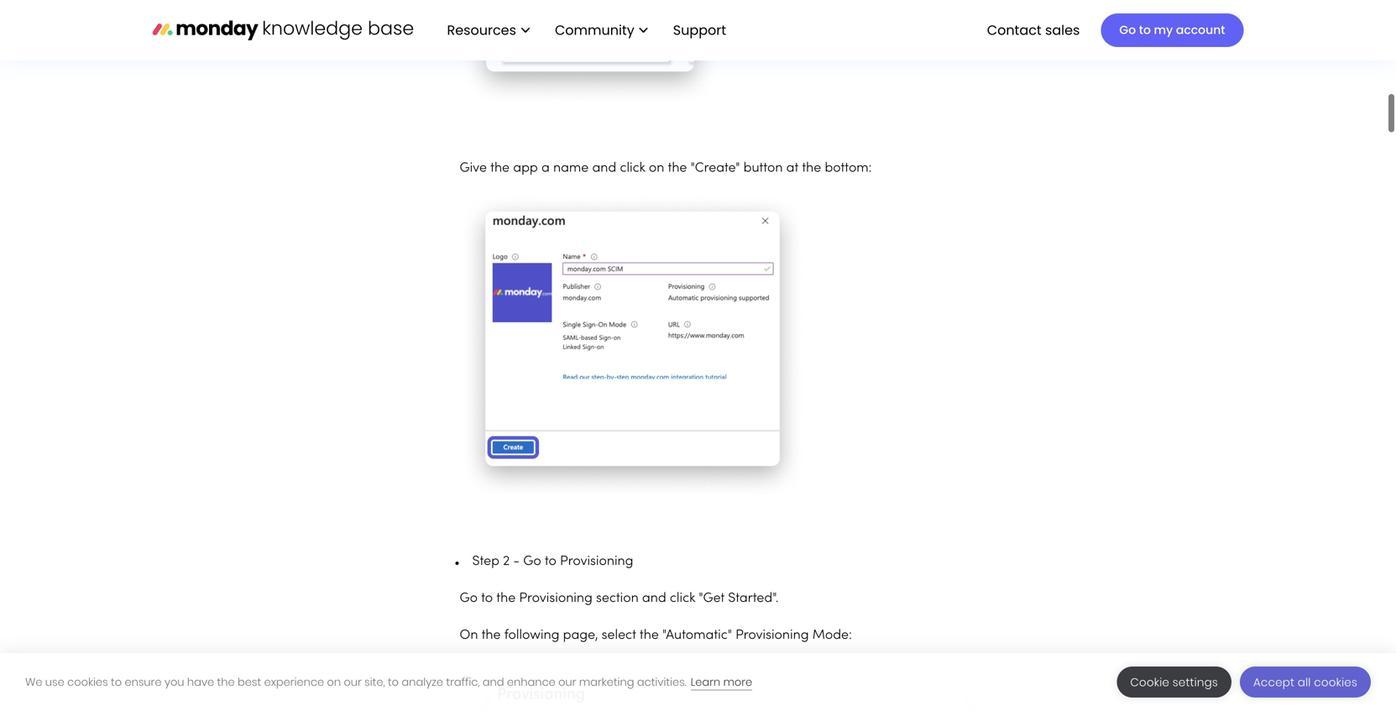 Task type: vqa. For each thing, say whether or not it's contained in the screenshot.
Go
yes



Task type: locate. For each thing, give the bounding box(es) containing it.
click left '"get'
[[670, 593, 696, 605]]

select
[[602, 630, 636, 642]]

and right traffic,
[[483, 675, 504, 690]]

contact sales
[[988, 20, 1080, 39]]

support
[[673, 20, 727, 39]]

accept all cookies
[[1254, 675, 1358, 690]]

on the following page, select the "automatic" provisioning mode :
[[460, 630, 852, 642]]

marketing
[[579, 675, 635, 690]]

go to my account
[[1120, 22, 1226, 38]]

1 horizontal spatial click
[[670, 593, 696, 605]]

the right the at
[[802, 162, 822, 175]]

you
[[165, 675, 184, 690]]

group_9__19_.png image
[[460, 193, 806, 500]]

on
[[460, 630, 478, 642]]

cookies right the all
[[1315, 675, 1358, 690]]

go to the provisioning section and click "get started".
[[460, 593, 779, 605]]

to inside main element
[[1140, 22, 1151, 38]]

to
[[1140, 22, 1151, 38], [545, 556, 557, 568], [481, 593, 493, 605], [111, 675, 122, 690], [388, 675, 399, 690]]

2 horizontal spatial go
[[1120, 22, 1137, 38]]

at
[[787, 162, 799, 175]]

the down 2
[[497, 593, 516, 605]]

2 horizontal spatial and
[[642, 593, 667, 605]]

0 horizontal spatial and
[[483, 675, 504, 690]]

use
[[45, 675, 64, 690]]

click
[[620, 162, 646, 175], [670, 593, 696, 605]]

list containing resources
[[430, 0, 740, 60]]

dialog
[[0, 653, 1397, 711]]

support link
[[665, 16, 740, 45], [673, 20, 732, 39]]

ensure
[[125, 675, 162, 690]]

cookies for all
[[1315, 675, 1358, 690]]

cookie
[[1131, 675, 1170, 690]]

we
[[25, 675, 42, 690]]

2
[[503, 556, 510, 568]]

click for on
[[620, 162, 646, 175]]

sales
[[1046, 20, 1080, 39]]

0 horizontal spatial our
[[344, 675, 362, 690]]

go for my
[[1120, 22, 1137, 38]]

0 vertical spatial and
[[593, 162, 617, 175]]

list
[[430, 0, 740, 60]]

1 horizontal spatial our
[[559, 675, 577, 690]]

0 horizontal spatial on
[[327, 675, 341, 690]]

and
[[593, 162, 617, 175], [642, 593, 667, 605], [483, 675, 504, 690]]

cookies
[[67, 675, 108, 690], [1315, 675, 1358, 690]]

cookies inside the accept all cookies button
[[1315, 675, 1358, 690]]

to down "step"
[[481, 593, 493, 605]]

go up on
[[460, 593, 478, 605]]

go left my
[[1120, 22, 1137, 38]]

0 vertical spatial go
[[1120, 22, 1137, 38]]

monday.com logo image
[[152, 12, 414, 47]]

and right section
[[642, 593, 667, 605]]

step 2 - go to provisioning
[[472, 556, 634, 568]]

1 horizontal spatial go
[[523, 556, 541, 568]]

2 cookies from the left
[[1315, 675, 1358, 690]]

go
[[1120, 22, 1137, 38], [523, 556, 541, 568], [460, 593, 478, 605]]

provisioning down started".
[[736, 630, 809, 642]]

1 vertical spatial on
[[327, 675, 341, 690]]

all
[[1298, 675, 1312, 690]]

our
[[344, 675, 362, 690], [559, 675, 577, 690]]

the
[[491, 162, 510, 175], [668, 162, 687, 175], [802, 162, 822, 175], [497, 593, 516, 605], [482, 630, 501, 642], [640, 630, 659, 642], [217, 675, 235, 690]]

resources
[[447, 20, 516, 39]]

1 horizontal spatial cookies
[[1315, 675, 1358, 690]]

go to my account link
[[1101, 13, 1244, 47]]

the left the app at the top left of page
[[491, 162, 510, 175]]

0 vertical spatial on
[[649, 162, 665, 175]]

provisioning up section
[[560, 556, 634, 568]]

0 horizontal spatial go
[[460, 593, 478, 605]]

to left my
[[1140, 22, 1151, 38]]

1 our from the left
[[344, 675, 362, 690]]

1 cookies from the left
[[67, 675, 108, 690]]

accept all cookies button
[[1241, 667, 1372, 698]]

resources link
[[439, 16, 538, 45]]

provisioning down step 2 - go to provisioning
[[519, 593, 593, 605]]

more
[[724, 675, 753, 690]]

a
[[542, 162, 550, 175]]

1 horizontal spatial and
[[593, 162, 617, 175]]

following
[[505, 630, 560, 642]]

0 vertical spatial provisioning
[[560, 556, 634, 568]]

community link
[[547, 16, 657, 45]]

our left site,
[[344, 675, 362, 690]]

go inside main element
[[1120, 22, 1137, 38]]

0 vertical spatial click
[[620, 162, 646, 175]]

and right name
[[593, 162, 617, 175]]

dialog containing cookie settings
[[0, 653, 1397, 711]]

create"
[[695, 162, 740, 175]]

click left "
[[620, 162, 646, 175]]

on
[[649, 162, 665, 175], [327, 675, 341, 690]]

1 vertical spatial and
[[642, 593, 667, 605]]

go right -
[[523, 556, 541, 568]]

experience
[[264, 675, 324, 690]]

main element
[[430, 0, 1244, 60]]

on left "
[[649, 162, 665, 175]]

cookies right use at the bottom left of the page
[[67, 675, 108, 690]]

the right select
[[640, 630, 659, 642]]

0 horizontal spatial click
[[620, 162, 646, 175]]

"get
[[699, 593, 725, 605]]

on right experience
[[327, 675, 341, 690]]

0 horizontal spatial cookies
[[67, 675, 108, 690]]

2 vertical spatial go
[[460, 593, 478, 605]]

provisioning
[[560, 556, 634, 568], [519, 593, 593, 605], [736, 630, 809, 642]]

community
[[555, 20, 635, 39]]

2 vertical spatial and
[[483, 675, 504, 690]]

our right enhance
[[559, 675, 577, 690]]

contact
[[988, 20, 1042, 39]]

1 vertical spatial click
[[670, 593, 696, 605]]

give the app a name and click on the " create" button at the bottom:
[[460, 162, 872, 175]]

the right on
[[482, 630, 501, 642]]



Task type: describe. For each thing, give the bounding box(es) containing it.
we use cookies to ensure you have the best experience on our site, to analyze traffic, and enhance our marketing activities. learn more
[[25, 675, 753, 690]]

the left best
[[217, 675, 235, 690]]

2 vertical spatial provisioning
[[736, 630, 809, 642]]

to left ensure
[[111, 675, 122, 690]]

app
[[513, 162, 538, 175]]

my
[[1155, 22, 1174, 38]]

to right site,
[[388, 675, 399, 690]]

site,
[[365, 675, 385, 690]]

button
[[744, 162, 783, 175]]

cookie settings button
[[1117, 667, 1232, 698]]

learn
[[691, 675, 721, 690]]

cookies for use
[[67, 675, 108, 690]]

group_9__20_.png image
[[460, 661, 997, 711]]

click for "get
[[670, 593, 696, 605]]

contact sales link
[[979, 16, 1089, 45]]

-
[[514, 556, 520, 568]]

section
[[596, 593, 639, 605]]

started".
[[728, 593, 779, 605]]

and for section
[[642, 593, 667, 605]]

page,
[[563, 630, 598, 642]]

group_9__18_.png image
[[460, 0, 721, 106]]

step
[[472, 556, 500, 568]]

:
[[849, 630, 852, 642]]

have
[[187, 675, 214, 690]]

give
[[460, 162, 487, 175]]

mode
[[813, 630, 849, 642]]

2 our from the left
[[559, 675, 577, 690]]

cookie settings
[[1131, 675, 1219, 690]]

analyze
[[402, 675, 443, 690]]

1 horizontal spatial on
[[649, 162, 665, 175]]

account
[[1177, 22, 1226, 38]]

enhance
[[507, 675, 556, 690]]

go for the
[[460, 593, 478, 605]]

traffic,
[[446, 675, 480, 690]]

settings
[[1173, 675, 1219, 690]]

activities.
[[637, 675, 687, 690]]

to right -
[[545, 556, 557, 568]]

learn more link
[[691, 675, 753, 691]]

1 vertical spatial provisioning
[[519, 593, 593, 605]]

and for name
[[593, 162, 617, 175]]

accept
[[1254, 675, 1295, 690]]

"
[[691, 162, 695, 175]]

best
[[238, 675, 261, 690]]

bottom:
[[825, 162, 872, 175]]

name
[[553, 162, 589, 175]]

1 vertical spatial go
[[523, 556, 541, 568]]

the left "
[[668, 162, 687, 175]]

"automatic"
[[663, 630, 732, 642]]



